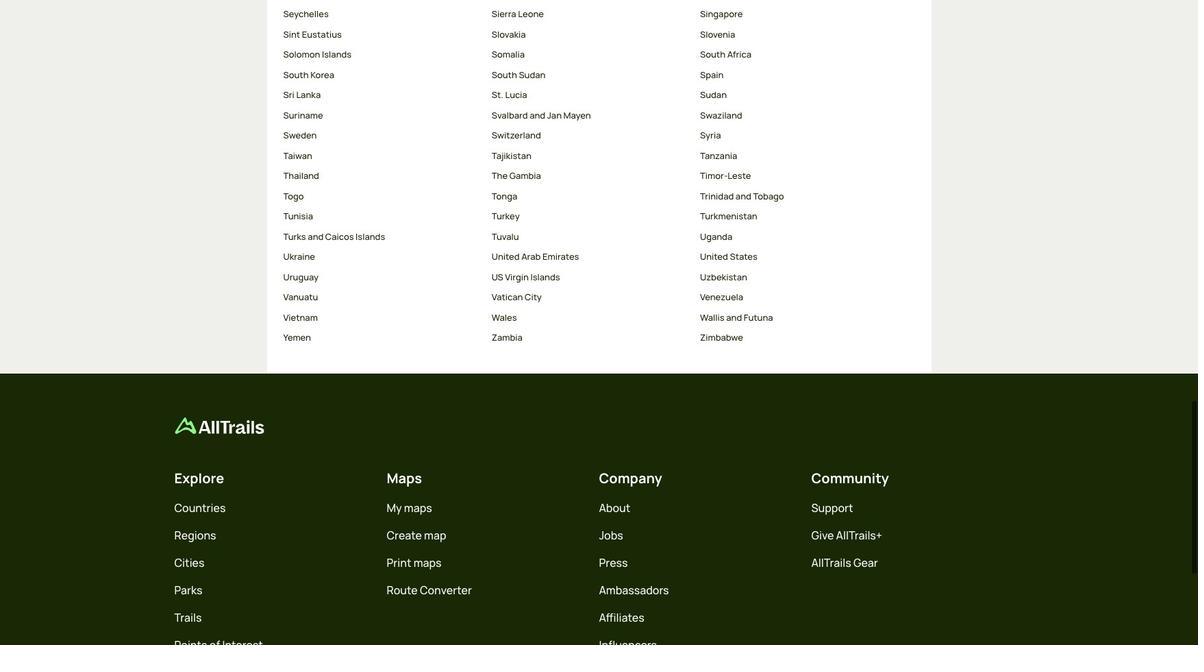 Task type: vqa. For each thing, say whether or not it's contained in the screenshot.
'Company' link
yes



Task type: describe. For each thing, give the bounding box(es) containing it.
regions link
[[174, 524, 216, 539]]

the
[[492, 166, 508, 178]]

st. lucia link
[[492, 85, 690, 99]]

the gambia link
[[492, 166, 690, 180]]

converter
[[420, 579, 472, 594]]

map
[[424, 524, 447, 539]]

city
[[525, 287, 542, 300]]

slovakia link
[[492, 25, 690, 38]]

taiwan link
[[283, 146, 481, 159]]

sri
[[283, 85, 295, 98]]

wales link
[[492, 308, 690, 321]]

uruguay link
[[283, 267, 481, 281]]

south sudan link
[[492, 65, 690, 78]]

tunisia link
[[283, 207, 481, 220]]

print maps link
[[387, 552, 442, 567]]

turkmenistan
[[701, 207, 758, 219]]

tobago
[[754, 186, 785, 199]]

cities link
[[174, 552, 205, 567]]

tuvalu
[[492, 227, 519, 239]]

affiliates
[[599, 607, 645, 622]]

swaziland
[[701, 105, 743, 118]]

tanzania link
[[701, 146, 898, 159]]

solomon islands link
[[283, 45, 481, 58]]

ukraine
[[283, 247, 315, 259]]

sierra
[[492, 4, 517, 17]]

turkey
[[492, 207, 520, 219]]

us virgin islands
[[492, 267, 560, 280]]

maps
[[387, 465, 422, 484]]

svalbard and jan mayen
[[492, 105, 591, 118]]

and for futuna
[[727, 308, 742, 320]]

company
[[599, 465, 663, 484]]

alltrails image
[[174, 414, 264, 430]]

tuvalu link
[[492, 227, 690, 240]]

switzerland link
[[492, 126, 690, 139]]

south korea link
[[283, 65, 481, 78]]

slovenia link
[[701, 25, 898, 38]]

turks and caicos islands
[[283, 227, 385, 239]]

united states
[[701, 247, 758, 259]]

uzbekistan link
[[701, 267, 898, 281]]

alltrails+
[[837, 524, 883, 539]]

turkey link
[[492, 207, 690, 220]]

cookie consent banner dialog
[[16, 580, 1182, 629]]

st.
[[492, 85, 504, 98]]

sierra leone
[[492, 4, 544, 17]]

south for south sudan
[[492, 65, 517, 77]]

virgin
[[505, 267, 529, 280]]

community link
[[812, 465, 890, 484]]

my maps
[[387, 497, 432, 512]]

gambia
[[510, 166, 541, 178]]

parks link
[[174, 579, 203, 594]]

vatican
[[492, 287, 523, 300]]

0 horizontal spatial islands
[[322, 45, 352, 57]]

vanuatu link
[[283, 287, 481, 301]]

1 horizontal spatial sudan
[[701, 85, 727, 98]]

somalia link
[[492, 45, 690, 58]]

mayen
[[564, 105, 591, 118]]

regions
[[174, 524, 216, 539]]

alltrails gear
[[812, 552, 879, 567]]

trinidad and tobago
[[701, 186, 785, 199]]

thailand link
[[283, 166, 481, 180]]

print maps
[[387, 552, 442, 567]]

and for caicos
[[308, 227, 324, 239]]

suriname link
[[283, 105, 481, 119]]

countries link
[[174, 497, 226, 512]]

arab
[[522, 247, 541, 259]]

united for united states
[[701, 247, 729, 259]]

tunisia
[[283, 207, 313, 219]]

timor-leste link
[[701, 166, 898, 180]]

united arab emirates link
[[492, 247, 690, 260]]

slovakia
[[492, 25, 526, 37]]

sint
[[283, 25, 300, 37]]

wallis and futuna
[[701, 308, 774, 320]]

suriname
[[283, 105, 323, 118]]

uganda link
[[701, 227, 898, 240]]

zimbabwe link
[[701, 328, 898, 341]]

vietnam link
[[283, 308, 481, 321]]

create map
[[387, 524, 447, 539]]

create
[[387, 524, 422, 539]]

give alltrails+
[[812, 524, 883, 539]]

affiliates link
[[599, 607, 645, 622]]

sweden
[[283, 126, 317, 138]]



Task type: locate. For each thing, give the bounding box(es) containing it.
and right turks
[[308, 227, 324, 239]]

my
[[387, 497, 402, 512]]

south for south africa
[[701, 45, 726, 57]]

about link
[[599, 497, 631, 512]]

turkmenistan link
[[701, 207, 898, 220]]

and left jan
[[530, 105, 546, 118]]

united down tuvalu
[[492, 247, 520, 259]]

2 united from the left
[[701, 247, 729, 259]]

maps
[[404, 497, 432, 512], [414, 552, 442, 567]]

explore link
[[174, 465, 224, 484]]

islands down united arab emirates
[[531, 267, 560, 280]]

and for tobago
[[736, 186, 752, 199]]

south down solomon
[[283, 65, 309, 77]]

1 united from the left
[[492, 247, 520, 259]]

vietnam
[[283, 308, 318, 320]]

the gambia
[[492, 166, 541, 178]]

sri lanka
[[283, 85, 321, 98]]

svalbard and jan mayen link
[[492, 105, 690, 119]]

venezuela link
[[701, 287, 898, 301]]

leste
[[728, 166, 752, 178]]

about
[[599, 497, 631, 512]]

1 vertical spatial maps
[[414, 552, 442, 567]]

leone
[[518, 4, 544, 17]]

wallis and futuna link
[[701, 308, 898, 321]]

syria link
[[701, 126, 898, 139]]

sri lanka link
[[283, 85, 481, 99]]

my maps link
[[387, 497, 432, 512]]

south down somalia
[[492, 65, 517, 77]]

2 horizontal spatial south
[[701, 45, 726, 57]]

alltrails
[[812, 552, 852, 567]]

united arab emirates
[[492, 247, 580, 259]]

countries
[[174, 497, 226, 512]]

sudan down spain
[[701, 85, 727, 98]]

tajikistan
[[492, 146, 532, 158]]

gear
[[854, 552, 879, 567]]

cities
[[174, 552, 205, 567]]

timor-
[[701, 166, 728, 178]]

south africa link
[[701, 45, 898, 58]]

seychelles
[[283, 4, 329, 17]]

0 horizontal spatial sudan
[[519, 65, 546, 77]]

swaziland link
[[701, 105, 898, 119]]

somalia
[[492, 45, 525, 57]]

sudan link
[[701, 85, 898, 99]]

0 vertical spatial sudan
[[519, 65, 546, 77]]

0 horizontal spatial united
[[492, 247, 520, 259]]

south up spain
[[701, 45, 726, 57]]

timor-leste
[[701, 166, 752, 178]]

uganda
[[701, 227, 733, 239]]

trails link
[[174, 607, 202, 622]]

thailand
[[283, 166, 319, 178]]

support link
[[812, 497, 854, 512]]

1 horizontal spatial south
[[492, 65, 517, 77]]

tanzania
[[701, 146, 738, 158]]

togo
[[283, 186, 304, 199]]

yemen
[[283, 328, 311, 340]]

press
[[599, 552, 628, 567]]

and right wallis
[[727, 308, 742, 320]]

united down uganda
[[701, 247, 729, 259]]

solomon
[[283, 45, 320, 57]]

islands up korea
[[322, 45, 352, 57]]

0 vertical spatial islands
[[322, 45, 352, 57]]

maps for print maps
[[414, 552, 442, 567]]

united for united arab emirates
[[492, 247, 520, 259]]

maps for my maps
[[404, 497, 432, 512]]

slovenia
[[701, 25, 736, 37]]

1 vertical spatial islands
[[356, 227, 385, 239]]

trails
[[174, 607, 202, 622]]

eustatius
[[302, 25, 342, 37]]

uruguay
[[283, 267, 319, 280]]

support
[[812, 497, 854, 512]]

vatican city
[[492, 287, 542, 300]]

and inside svalbard and jan mayen link
[[530, 105, 546, 118]]

taiwan
[[283, 146, 312, 158]]

and inside turks and caicos islands link
[[308, 227, 324, 239]]

jobs
[[599, 524, 624, 539]]

ambassadors link
[[599, 579, 669, 594]]

turks and caicos islands link
[[283, 227, 481, 240]]

seychelles link
[[283, 4, 481, 18]]

tajikistan link
[[492, 146, 690, 159]]

svalbard
[[492, 105, 528, 118]]

1 vertical spatial sudan
[[701, 85, 727, 98]]

tonga
[[492, 186, 518, 199]]

islands down tunisia link
[[356, 227, 385, 239]]

0 horizontal spatial south
[[283, 65, 309, 77]]

venezuela
[[701, 287, 744, 300]]

route converter link
[[387, 579, 472, 594]]

united
[[492, 247, 520, 259], [701, 247, 729, 259]]

states
[[730, 247, 758, 259]]

1 horizontal spatial islands
[[356, 227, 385, 239]]

route converter
[[387, 579, 472, 594]]

united states link
[[701, 247, 898, 260]]

0 vertical spatial maps
[[404, 497, 432, 512]]

and down leste
[[736, 186, 752, 199]]

st. lucia
[[492, 85, 528, 98]]

futuna
[[744, 308, 774, 320]]

tonga link
[[492, 186, 690, 200]]

us virgin islands link
[[492, 267, 690, 281]]

explore
[[174, 465, 224, 484]]

wales
[[492, 308, 517, 320]]

south for south korea
[[283, 65, 309, 77]]

and inside the wallis and futuna link
[[727, 308, 742, 320]]

togo link
[[283, 186, 481, 200]]

alltrails gear link
[[812, 552, 879, 567]]

dialog
[[0, 0, 1199, 645]]

maps up route converter
[[414, 552, 442, 567]]

and for jan
[[530, 105, 546, 118]]

vanuatu
[[283, 287, 318, 300]]

vatican city link
[[492, 287, 690, 301]]

spain
[[701, 65, 724, 77]]

sudan up lucia
[[519, 65, 546, 77]]

1 horizontal spatial united
[[701, 247, 729, 259]]

2 vertical spatial islands
[[531, 267, 560, 280]]

singapore link
[[701, 4, 898, 18]]

2 horizontal spatial islands
[[531, 267, 560, 280]]

maps right the my
[[404, 497, 432, 512]]

maps link
[[387, 465, 422, 484]]

and inside trinidad and tobago link
[[736, 186, 752, 199]]



